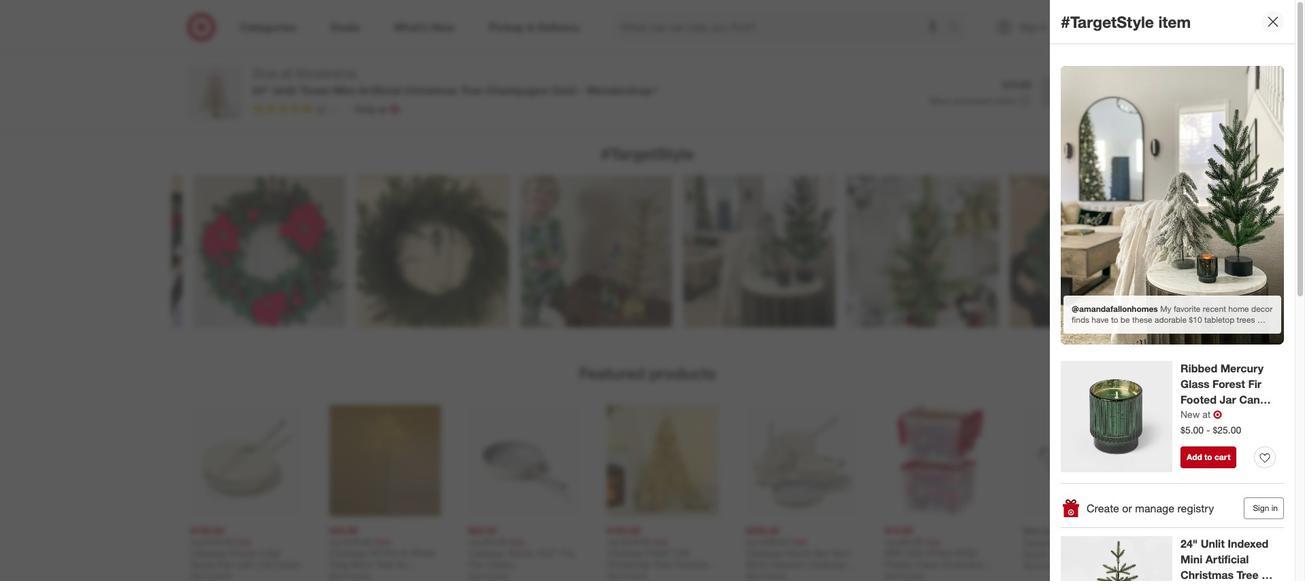 Task type: locate. For each thing, give the bounding box(es) containing it.
- inside the shop all wondershop 24" unlit tinsel mini artificial christmas tree champagne gold - wondershop™
[[579, 84, 583, 97]]

add to cart button
[[1042, 78, 1118, 108], [1181, 447, 1237, 469]]

caraway inside $355.50 reg $395.00 sale caraway home 9pc non- stick ceramic cookware set cream
[[746, 547, 782, 559]]

$5.00
[[1181, 424, 1204, 436]]

1 horizontal spatial at
[[1203, 409, 1211, 420]]

0 horizontal spatial cream
[[273, 559, 301, 571]]

0 horizontal spatial -
[[579, 84, 583, 97]]

0 vertical spatial in
[[1272, 504, 1278, 514]]

sale
[[236, 537, 252, 547], [375, 537, 390, 547], [509, 537, 525, 547], [652, 537, 668, 547], [791, 537, 807, 547], [925, 537, 941, 547]]

sale right $84.99 at right
[[925, 537, 941, 547]]

$129.99
[[343, 537, 372, 547]]

cart down 6 link
[[1088, 86, 1109, 99]]

add to cart button right $10.00 on the top of the page
[[1042, 78, 1118, 108]]

artificial inside the shop all wondershop 24" unlit tinsel mini artificial christmas tree champagne gold - wondershop™
[[358, 84, 402, 97]]

ceramic
[[769, 559, 805, 571]]

at
[[378, 103, 387, 115], [1203, 409, 1211, 420]]

1 horizontal spatial with
[[1076, 549, 1094, 560]]

0 horizontal spatial 24"
[[252, 84, 270, 97]]

cream inside $130.50 reg $145.00 sale caraway home 4.5qt saute pan with lid cream sponsored
[[273, 559, 301, 571]]

- up $5.00 - $25.00
[[1215, 409, 1220, 422]]

sign in
[[1253, 504, 1278, 514]]

home inside $355.50 reg $395.00 sale caraway home 9pc non- stick ceramic cookware set cream
[[785, 547, 811, 559]]

0 vertical spatial #targetstyle
[[1061, 12, 1154, 31]]

caraway for $145.00
[[190, 547, 227, 559]]

unlit left indexed on the right bottom of the page
[[1201, 538, 1225, 551]]

1 pan from the left
[[218, 559, 234, 571]]

sale inside $85.50 reg $95.00 sale caraway home 10.5" fry pan cream sponsored
[[509, 537, 525, 547]]

lid down 6.5qt at the right of the page
[[1097, 549, 1110, 560]]

reg down $85.50
[[468, 537, 480, 547]]

to
[[1075, 86, 1085, 99], [1205, 453, 1212, 463]]

1 horizontal spatial lid
[[1097, 549, 1110, 560]]

1 horizontal spatial user image by @amandafallonhomes image
[[1061, 66, 1284, 345]]

lid inside see price in cart caraway home 6.5qt dutch oven with lid gray sponsored
[[1097, 549, 1110, 560]]

sponsored down $95.00
[[468, 571, 508, 581]]

costway down $163.99
[[607, 547, 644, 559]]

pan
[[218, 559, 234, 571], [468, 559, 484, 571]]

1 horizontal spatial 24"
[[1181, 538, 1198, 551]]

at inside new at ¬
[[1203, 409, 1211, 420]]

christmas inside $45.99 reg $129.99 sale costway 5ft pre-lit white twig birch tree for christmas holiday w/
[[329, 571, 372, 582]]

1 horizontal spatial #targetstyle
[[1061, 12, 1154, 31]]

1 horizontal spatial add
[[1187, 453, 1202, 463]]

sale inside $45.99 reg $129.99 sale costway 5ft pre-lit white twig birch tree for christmas holiday w/
[[375, 537, 390, 547]]

#targetstyle for #targetstyle item
[[1061, 12, 1154, 31]]

artificial inside 24" unlit indexed mini artificial christmas tree
[[1206, 553, 1249, 567]]

reg inside $85.50 reg $95.00 sale caraway home 10.5" fry pan cream sponsored
[[468, 537, 480, 547]]

caraway home 9pc non-stick ceramic cookware set cream image
[[746, 405, 857, 517]]

24" unlit indexed mini artificial christmas tree
[[1181, 538, 1269, 582]]

home up ceramic
[[785, 547, 811, 559]]

1 horizontal spatial cream
[[487, 559, 515, 571]]

0 vertical spatial unlit
[[273, 84, 297, 97]]

caraway home 10.5" fry pan cream image
[[468, 405, 579, 517]]

champagne
[[486, 84, 549, 97]]

#targetstyle inside dialog
[[1061, 12, 1154, 31]]

$85.50
[[468, 525, 496, 537]]

0 vertical spatial add to cart
[[1051, 86, 1109, 99]]

only
[[355, 103, 375, 115]]

1 vertical spatial cart
[[1215, 453, 1231, 463]]

reg for costway 5ft pre-lit white twig birch tree for christmas holiday w/ 
[[329, 537, 341, 547]]

home for in
[[1063, 537, 1088, 549]]

caraway up stick
[[746, 547, 782, 559]]

pan down $95.00
[[468, 559, 484, 571]]

reg inside $130.50 reg $145.00 sale caraway home 4.5qt saute pan with lid cream sponsored
[[190, 537, 202, 547]]

1 costway from the left
[[329, 547, 366, 559]]

shop all wondershop 24" unlit tinsel mini artificial christmas tree champagne gold - wondershop™
[[252, 66, 658, 97]]

ribbed mercury glass forest fir footed jar candle green - threshold™
[[1181, 362, 1276, 438]]

2 vertical spatial -
[[1207, 424, 1210, 436]]

1 vertical spatial to
[[1205, 453, 1212, 463]]

sale inside $355.50 reg $395.00 sale caraway home 9pc non- stick ceramic cookware set cream
[[791, 537, 807, 547]]

caraway inside $130.50 reg $145.00 sale caraway home 4.5qt saute pan with lid cream sponsored
[[190, 547, 227, 559]]

reg inside $45.99 reg $129.99 sale costway 5ft pre-lit white twig birch tree for christmas holiday w/
[[329, 537, 341, 547]]

home left 10.5"
[[507, 547, 533, 559]]

1 vertical spatial #targetstyle
[[601, 144, 694, 163]]

sale right $395.00
[[791, 537, 807, 547]]

add for the topmost the add to cart button
[[1051, 86, 1072, 99]]

gold
[[552, 84, 576, 97]]

cart inside see price in cart caraway home 6.5qt dutch oven with lid gray sponsored
[[1079, 525, 1098, 537]]

tree left "champagne"
[[461, 84, 483, 97]]

caraway for $395.00
[[746, 547, 782, 559]]

home inside $130.50 reg $145.00 sale caraway home 4.5qt saute pan with lid cream sponsored
[[230, 547, 255, 559]]

2 reg from the left
[[329, 537, 341, 547]]

only at
[[355, 103, 387, 115]]

in right price
[[1069, 525, 1077, 537]]

91
[[316, 103, 327, 115]]

to for bottom the add to cart button
[[1205, 453, 1212, 463]]

caraway up dutch
[[1023, 537, 1060, 549]]

cream down 4.5qt
[[273, 559, 301, 571]]

tree
[[461, 84, 483, 97], [376, 559, 394, 571], [653, 559, 671, 571], [665, 571, 682, 582]]

1 vertical spatial mini
[[1181, 553, 1203, 567]]

1 horizontal spatial artificial
[[1206, 553, 1249, 567]]

add to cart down 'threshold™'
[[1187, 453, 1231, 463]]

6.5qt
[[1091, 537, 1113, 549]]

forest
[[1213, 378, 1245, 391]]

10.5"
[[536, 547, 558, 559]]

caraway up saute
[[190, 547, 227, 559]]

unlit down all
[[273, 84, 297, 97]]

all
[[281, 66, 292, 80]]

1 horizontal spatial mini
[[1181, 553, 1203, 567]]

user image by @fullygrin image
[[520, 175, 672, 328]]

0 horizontal spatial at
[[378, 103, 387, 115]]

0 horizontal spatial lid
[[257, 559, 270, 571]]

sponsored inside $85.50 reg $95.00 sale caraway home 10.5" fry pan cream sponsored
[[468, 571, 508, 581]]

1 vertical spatial add
[[1187, 453, 1202, 463]]

2 vertical spatial cart
[[1079, 525, 1098, 537]]

4 sale from the left
[[652, 537, 668, 547]]

2 horizontal spatial cream
[[763, 571, 791, 582]]

user image by @lovinthis808 image
[[1010, 175, 1162, 328]]

1 horizontal spatial add to cart button
[[1181, 447, 1237, 469]]

with for 6.5qt
[[1076, 549, 1094, 560]]

0 horizontal spatial to
[[1075, 86, 1085, 99]]

set
[[746, 571, 760, 582]]

at right only
[[378, 103, 387, 115]]

sale for pre-
[[375, 537, 390, 547]]

1 horizontal spatial unlit
[[1201, 538, 1225, 551]]

1 horizontal spatial -
[[1207, 424, 1210, 436]]

6
[[1101, 14, 1105, 22]]

3 reg from the left
[[468, 537, 480, 547]]

0 horizontal spatial artificial
[[358, 84, 402, 97]]

artificial
[[358, 84, 402, 97], [1206, 553, 1249, 567]]

sponsored down dutch
[[1023, 561, 1063, 571]]

costway prelit 7.5ft christmas tree flocked xmas snowy tree 450 led lights image
[[607, 405, 718, 517]]

$45.99 reg $129.99 sale costway 5ft pre-lit white twig birch tree for christmas holiday w/ 
[[329, 525, 435, 582]]

for
[[396, 559, 408, 571]]

shop
[[252, 66, 278, 80]]

24" inside the shop all wondershop 24" unlit tinsel mini artificial christmas tree champagne gold - wondershop™
[[252, 84, 270, 97]]

home for $95.00
[[507, 547, 533, 559]]

0 horizontal spatial add
[[1051, 86, 1072, 99]]

2 horizontal spatial -
[[1215, 409, 1220, 422]]

caraway down $85.50
[[468, 547, 505, 559]]

1 vertical spatial in
[[1069, 525, 1077, 537]]

#targetstyle down the show more button
[[601, 144, 694, 163]]

0 horizontal spatial add to cart
[[1051, 86, 1109, 99]]

0 horizontal spatial add to cart button
[[1042, 78, 1118, 108]]

0 vertical spatial add
[[1051, 86, 1072, 99]]

tree down prelit
[[653, 559, 671, 571]]

online
[[994, 96, 1016, 106]]

1 horizontal spatial in
[[1272, 504, 1278, 514]]

holiday
[[375, 571, 407, 582]]

sale inside the $163.99 reg $549.99 sale costway prelit 7.5ft christmas tree flocked xmas snowy tree 4
[[652, 537, 668, 547]]

with right saute
[[237, 559, 254, 571]]

to inside "#targetstyle item" dialog
[[1205, 453, 1212, 463]]

5 sale from the left
[[791, 537, 807, 547]]

lit
[[401, 547, 408, 559]]

- right '$5.00'
[[1207, 424, 1210, 436]]

2 sale from the left
[[375, 537, 390, 547]]

1 vertical spatial add to cart button
[[1181, 447, 1237, 469]]

1 horizontal spatial to
[[1205, 453, 1212, 463]]

non-
[[832, 547, 853, 559]]

to down 'threshold™'
[[1205, 453, 1212, 463]]

add down '$5.00'
[[1187, 453, 1202, 463]]

show
[[627, 82, 647, 92]]

cream down ceramic
[[763, 571, 791, 582]]

at left the ¬
[[1203, 409, 1211, 420]]

fir
[[1248, 378, 1262, 391]]

unlit inside 24" unlit indexed mini artificial christmas tree
[[1201, 538, 1225, 551]]

artificial up only at
[[358, 84, 402, 97]]

1 horizontal spatial pan
[[468, 559, 484, 571]]

caraway
[[1023, 537, 1060, 549], [190, 547, 227, 559], [468, 547, 505, 559], [746, 547, 782, 559]]

@amandafallonhomes button
[[1061, 66, 1284, 345]]

pan for cream
[[468, 559, 484, 571]]

with inside see price in cart caraway home 6.5qt dutch oven with lid gray sponsored
[[1076, 549, 1094, 560]]

featured products
[[579, 364, 716, 383]]

pan for with
[[218, 559, 234, 571]]

christmas inside 24" unlit indexed mini artificial christmas tree
[[1181, 569, 1234, 582]]

sponsored
[[1023, 561, 1063, 571], [190, 571, 230, 581], [329, 571, 369, 581], [468, 571, 508, 581], [607, 571, 647, 581], [746, 571, 786, 581], [884, 571, 925, 581]]

mini down registry
[[1181, 553, 1203, 567]]

pan right saute
[[218, 559, 234, 571]]

manage
[[1135, 502, 1175, 516]]

registry
[[1178, 502, 1214, 516]]

iris usa 2pack 60qt. plastic clear ornament storage box with hinged lid and dividers, clear/red image
[[884, 405, 996, 517]]

add to cart right $10.00 on the top of the page
[[1051, 86, 1109, 99]]

costway
[[329, 547, 366, 559], [607, 547, 644, 559]]

2 pan from the left
[[468, 559, 484, 571]]

cart up 6.5qt at the right of the page
[[1079, 525, 1098, 537]]

$395.00
[[760, 537, 789, 547]]

¬
[[1213, 408, 1222, 422]]

$130.50 reg $145.00 sale caraway home 4.5qt saute pan with lid cream sponsored
[[190, 525, 301, 581]]

glass
[[1181, 378, 1210, 391]]

cart down $25.00
[[1215, 453, 1231, 463]]

1 vertical spatial 24"
[[1181, 538, 1198, 551]]

add
[[1051, 86, 1072, 99], [1187, 453, 1202, 463]]

0 horizontal spatial in
[[1069, 525, 1077, 537]]

1 vertical spatial artificial
[[1206, 553, 1249, 567]]

reg down $74.99 on the bottom right
[[884, 537, 896, 547]]

0 vertical spatial artificial
[[358, 84, 402, 97]]

1 horizontal spatial add to cart
[[1187, 453, 1231, 463]]

0 horizontal spatial with
[[237, 559, 254, 571]]

$25.00
[[1213, 424, 1242, 436]]

mini down wondershop
[[333, 84, 355, 97]]

artificial down indexed on the right bottom of the page
[[1206, 553, 1249, 567]]

24" inside 24" unlit indexed mini artificial christmas tree
[[1181, 538, 1198, 551]]

home up oven
[[1063, 537, 1088, 549]]

1 vertical spatial unlit
[[1201, 538, 1225, 551]]

sale left 7.5ft
[[652, 537, 668, 547]]

0 vertical spatial at
[[378, 103, 387, 115]]

sign in button
[[1244, 498, 1284, 520]]

in inside sign in button
[[1272, 504, 1278, 514]]

cart inside "#targetstyle item" dialog
[[1215, 453, 1231, 463]]

reg inside the $163.99 reg $549.99 sale costway prelit 7.5ft christmas tree flocked xmas snowy tree 4
[[607, 537, 619, 547]]

1 vertical spatial at
[[1203, 409, 1211, 420]]

pan inside $130.50 reg $145.00 sale caraway home 4.5qt saute pan with lid cream sponsored
[[218, 559, 234, 571]]

ribbed mercury glass forest fir footed jar candle green - threshold™ image
[[1061, 361, 1173, 473]]

add to cart button down 'threshold™'
[[1181, 447, 1237, 469]]

home for $145.00
[[230, 547, 255, 559]]

caraway inside see price in cart caraway home 6.5qt dutch oven with lid gray sponsored
[[1023, 537, 1060, 549]]

$549.99
[[621, 537, 650, 547]]

24"
[[252, 84, 270, 97], [1181, 538, 1198, 551]]

0 horizontal spatial mini
[[333, 84, 355, 97]]

0 vertical spatial mini
[[333, 84, 355, 97]]

0 vertical spatial cart
[[1088, 86, 1109, 99]]

home for $395.00
[[785, 547, 811, 559]]

reg down $355.50
[[746, 537, 757, 547]]

pre-
[[383, 547, 401, 559]]

5 reg from the left
[[746, 537, 757, 547]]

1 reg from the left
[[190, 537, 202, 547]]

sale inside $130.50 reg $145.00 sale caraway home 4.5qt saute pan with lid cream sponsored
[[236, 537, 252, 547]]

user image by @godrawks2001 image
[[356, 175, 509, 328]]

6 sale from the left
[[925, 537, 941, 547]]

add right $10.00 on the top of the page
[[1051, 86, 1072, 99]]

cream
[[273, 559, 301, 571], [487, 559, 515, 571], [763, 571, 791, 582]]

reg down the $45.99
[[329, 537, 341, 547]]

home
[[1063, 537, 1088, 549], [230, 547, 255, 559], [507, 547, 533, 559], [785, 547, 811, 559]]

pan inside $85.50 reg $95.00 sale caraway home 10.5" fry pan cream sponsored
[[468, 559, 484, 571]]

reg inside $355.50 reg $395.00 sale caraway home 9pc non- stick ceramic cookware set cream
[[746, 537, 757, 547]]

0 vertical spatial 24"
[[252, 84, 270, 97]]

home inside $85.50 reg $95.00 sale caraway home 10.5" fry pan cream sponsored
[[507, 547, 533, 559]]

caraway inside $85.50 reg $95.00 sale caraway home 10.5" fry pan cream sponsored
[[468, 547, 505, 559]]

0 horizontal spatial costway
[[329, 547, 366, 559]]

1 horizontal spatial costway
[[607, 547, 644, 559]]

#targetstyle left item
[[1061, 12, 1154, 31]]

with down 6.5qt at the right of the page
[[1076, 549, 1094, 560]]

4 reg from the left
[[607, 537, 619, 547]]

home inside see price in cart caraway home 6.5qt dutch oven with lid gray sponsored
[[1063, 537, 1088, 549]]

sale left lit
[[375, 537, 390, 547]]

$95.00
[[482, 537, 507, 547]]

0 horizontal spatial unlit
[[273, 84, 297, 97]]

reg down $163.99
[[607, 537, 619, 547]]

tree up holiday
[[376, 559, 394, 571]]

costway inside $45.99 reg $129.99 sale costway 5ft pre-lit white twig birch tree for christmas holiday w/
[[329, 547, 366, 559]]

reg
[[190, 537, 202, 547], [329, 537, 341, 547], [468, 537, 480, 547], [607, 537, 619, 547], [746, 537, 757, 547], [884, 537, 896, 547]]

0 horizontal spatial pan
[[218, 559, 234, 571]]

christmas inside the $163.99 reg $549.99 sale costway prelit 7.5ft christmas tree flocked xmas snowy tree 4
[[607, 559, 650, 571]]

$5.00 - $25.00
[[1181, 424, 1242, 436]]

1 vertical spatial add to cart
[[1187, 453, 1231, 463]]

24" down shop
[[252, 84, 270, 97]]

2 costway from the left
[[607, 547, 644, 559]]

24" down registry
[[1181, 538, 1198, 551]]

costway inside the $163.99 reg $549.99 sale costway prelit 7.5ft christmas tree flocked xmas snowy tree 4
[[607, 547, 644, 559]]

mini inside the shop all wondershop 24" unlit tinsel mini artificial christmas tree champagne gold - wondershop™
[[333, 84, 355, 97]]

user image by @amandafallonhomes image
[[1061, 66, 1284, 345], [683, 175, 835, 328]]

#targetstyle
[[1061, 12, 1154, 31], [601, 144, 694, 163]]

0 vertical spatial to
[[1075, 86, 1085, 99]]

costway up twig
[[329, 547, 366, 559]]

add inside "#targetstyle item" dialog
[[1187, 453, 1202, 463]]

lid inside $130.50 reg $145.00 sale caraway home 4.5qt saute pan with lid cream sponsored
[[257, 559, 270, 571]]

lid down 4.5qt
[[257, 559, 270, 571]]

- right the gold
[[579, 84, 583, 97]]

oven
[[1051, 549, 1074, 560]]

christmas
[[405, 84, 458, 97], [607, 559, 650, 571], [1181, 569, 1234, 582], [329, 571, 372, 582]]

sale right $145.00
[[236, 537, 252, 547]]

3 sale from the left
[[509, 537, 525, 547]]

0 horizontal spatial #targetstyle
[[601, 144, 694, 163]]

$130.50
[[190, 525, 224, 537]]

0 vertical spatial -
[[579, 84, 583, 97]]

home left 4.5qt
[[230, 547, 255, 559]]

sponsored inside $130.50 reg $145.00 sale caraway home 4.5qt saute pan with lid cream sponsored
[[190, 571, 230, 581]]

6 reg from the left
[[884, 537, 896, 547]]

to right $10.00 on the top of the page
[[1075, 86, 1085, 99]]

sale right $95.00
[[509, 537, 525, 547]]

in right sign
[[1272, 504, 1278, 514]]

cream inside $85.50 reg $95.00 sale caraway home 10.5" fry pan cream sponsored
[[487, 559, 515, 571]]

add to cart
[[1051, 86, 1109, 99], [1187, 453, 1231, 463]]

unlit inside the shop all wondershop 24" unlit tinsel mini artificial christmas tree champagne gold - wondershop™
[[273, 84, 297, 97]]

cart
[[1088, 86, 1109, 99], [1215, 453, 1231, 463], [1079, 525, 1098, 537]]

reg down $130.50
[[190, 537, 202, 547]]

with inside $130.50 reg $145.00 sale caraway home 4.5qt saute pan with lid cream sponsored
[[237, 559, 254, 571]]

mini inside 24" unlit indexed mini artificial christmas tree
[[1181, 553, 1203, 567]]

in inside see price in cart caraway home 6.5qt dutch oven with lid gray sponsored
[[1069, 525, 1077, 537]]

user image by @amandafallonhomes image inside "#targetstyle item" dialog
[[1061, 66, 1284, 345]]

sponsored down $84.99 at right
[[884, 571, 925, 581]]

at for new at ¬
[[1203, 409, 1211, 420]]

sponsored down saute
[[190, 571, 230, 581]]

reg for caraway home 4.5qt saute pan with lid cream
[[190, 537, 202, 547]]

with
[[1076, 549, 1094, 560], [237, 559, 254, 571]]

sponsored down stick
[[746, 571, 786, 581]]

1 sale from the left
[[236, 537, 252, 547]]

1 vertical spatial -
[[1215, 409, 1220, 422]]

products
[[649, 364, 716, 383]]

cream down $95.00
[[487, 559, 515, 571]]



Task type: vqa. For each thing, say whether or not it's contained in the screenshot.
up™
no



Task type: describe. For each thing, give the bounding box(es) containing it.
at for only at
[[378, 103, 387, 115]]

see price in cart caraway home 6.5qt dutch oven with lid gray sponsored
[[1023, 525, 1132, 571]]

lid for 6.5qt
[[1097, 549, 1110, 560]]

sale for 7.5ft
[[652, 537, 668, 547]]

sale inside $74.99 reg $84.99 sale
[[925, 537, 941, 547]]

reg for caraway home 9pc non- stick ceramic cookware set cream
[[746, 537, 757, 547]]

search button
[[942, 12, 975, 45]]

caraway home 6.5qt dutch oven with lid gray image
[[1023, 405, 1135, 517]]

gray
[[1112, 549, 1132, 560]]

footed
[[1181, 393, 1217, 407]]

image of 24" unlit tinsel mini artificial christmas tree champagne gold - wondershop™ image
[[187, 65, 242, 120]]

user image by @coastiewifey image
[[30, 175, 182, 328]]

snowy
[[633, 571, 662, 582]]

@amandafallonhomes
[[1072, 304, 1158, 314]]

ribbed mercury glass forest fir footed jar candle green - threshold™ link
[[1181, 361, 1276, 438]]

$163.99 reg $549.99 sale costway prelit 7.5ft christmas tree flocked xmas snowy tree 4
[[607, 525, 707, 582]]

threshold™
[[1181, 424, 1239, 438]]

twig
[[329, 559, 348, 571]]

costway for birch
[[329, 547, 366, 559]]

saute
[[190, 559, 215, 571]]

search
[[942, 21, 975, 35]]

caraway for in
[[1023, 537, 1060, 549]]

christmas inside the shop all wondershop 24" unlit tinsel mini artificial christmas tree champagne gold - wondershop™
[[405, 84, 458, 97]]

when
[[930, 96, 951, 106]]

4.5qt
[[258, 547, 280, 559]]

$355.50 reg $395.00 sale caraway home 9pc non- stick ceramic cookware set cream
[[746, 525, 853, 582]]

lid for 4.5qt
[[257, 559, 270, 571]]

sign
[[1253, 504, 1269, 514]]

@amandafallonhomes link
[[1061, 66, 1284, 345]]

white
[[411, 547, 435, 559]]

$163.99
[[607, 525, 641, 537]]

jar
[[1220, 393, 1236, 407]]

#targetstyle item
[[1061, 12, 1191, 31]]

#targetstyle for #targetstyle
[[601, 144, 694, 163]]

item
[[1159, 12, 1191, 31]]

to for the topmost the add to cart button
[[1075, 86, 1085, 99]]

#targetstyle item dialog
[[1050, 0, 1305, 582]]

What can we help you find? suggestions appear below search field
[[613, 12, 952, 42]]

5ft
[[369, 547, 380, 559]]

featured
[[579, 364, 645, 383]]

price
[[1043, 525, 1066, 537]]

sponsored down $549.99
[[607, 571, 647, 581]]

purchased
[[953, 96, 992, 106]]

0 horizontal spatial user image by @amandafallonhomes image
[[683, 175, 835, 328]]

tree down flocked
[[665, 571, 682, 582]]

dutch
[[1023, 549, 1049, 560]]

sale for 4.5qt
[[236, 537, 252, 547]]

prelit
[[646, 547, 668, 559]]

fry
[[561, 547, 574, 559]]

cookware
[[808, 559, 851, 571]]

24" unlit indexed mini artificial christmas tree link
[[1181, 537, 1276, 582]]

green
[[1181, 409, 1212, 422]]

0 vertical spatial add to cart button
[[1042, 78, 1118, 108]]

reg inside $74.99 reg $84.99 sale
[[884, 537, 896, 547]]

$145.00
[[204, 537, 233, 547]]

ribbed
[[1181, 362, 1218, 376]]

caraway for $95.00
[[468, 547, 505, 559]]

candle
[[1239, 393, 1276, 407]]

show more
[[627, 82, 668, 92]]

tree inside $45.99 reg $129.99 sale costway 5ft pre-lit white twig birch tree for christmas holiday w/
[[376, 559, 394, 571]]

$74.99
[[884, 525, 913, 537]]

$45.99
[[329, 525, 358, 537]]

sponsored inside see price in cart caraway home 6.5qt dutch oven with lid gray sponsored
[[1023, 561, 1063, 571]]

mercury
[[1221, 362, 1264, 376]]

add for bottom the add to cart button
[[1187, 453, 1202, 463]]

costway for xmas
[[607, 547, 644, 559]]

cream inside $355.50 reg $395.00 sale caraway home 9pc non- stick ceramic cookware set cream
[[763, 571, 791, 582]]

caraway home 4.5qt saute pan with lid cream image
[[190, 405, 302, 517]]

see
[[1023, 525, 1040, 537]]

$85.50 reg $95.00 sale caraway home 10.5" fry pan cream sponsored
[[468, 525, 574, 581]]

flocked
[[673, 559, 707, 571]]

7.5ft
[[670, 547, 690, 559]]

reg for costway prelit 7.5ft christmas tree flocked xmas snowy tree 4
[[607, 537, 619, 547]]

with for 4.5qt
[[237, 559, 254, 571]]

user image by @universally_cute image
[[193, 175, 345, 328]]

indexed
[[1228, 538, 1269, 551]]

$74.99 reg $84.99 sale
[[884, 525, 941, 547]]

sale for 10.5"
[[509, 537, 525, 547]]

or
[[1122, 502, 1132, 516]]

tinsel
[[300, 84, 330, 97]]

sale for 9pc
[[791, 537, 807, 547]]

new at ¬
[[1181, 408, 1222, 422]]

new
[[1181, 409, 1200, 420]]

costway 5ft pre-lit white twig birch tree for christmas holiday w/ 72 led lights image
[[329, 405, 441, 517]]

- inside ribbed mercury glass forest fir footed jar candle green - threshold™
[[1215, 409, 1220, 422]]

create or manage registry
[[1087, 502, 1214, 516]]

w/
[[410, 571, 420, 582]]

wondershop™
[[586, 84, 658, 97]]

show more button
[[453, 76, 842, 98]]

reg for caraway home 10.5" fry pan cream
[[468, 537, 480, 547]]

xmas
[[607, 571, 631, 582]]

$355.50
[[746, 525, 779, 537]]

wondershop
[[295, 66, 357, 80]]

24" unlit indexed mini artificial christmas tree - wondershop™ image
[[1061, 537, 1173, 582]]

tree inside the shop all wondershop 24" unlit tinsel mini artificial christmas tree champagne gold - wondershop™
[[461, 84, 483, 97]]

when purchased online
[[930, 96, 1016, 106]]

9pc
[[813, 547, 829, 559]]

create
[[1087, 502, 1119, 516]]

add to cart inside "#targetstyle item" dialog
[[1187, 453, 1231, 463]]

sponsored down twig
[[329, 571, 369, 581]]

6 link
[[1080, 12, 1110, 42]]

birch
[[351, 559, 373, 571]]

user image by @targetscallingme image
[[846, 175, 999, 328]]

$84.99
[[899, 537, 923, 547]]



